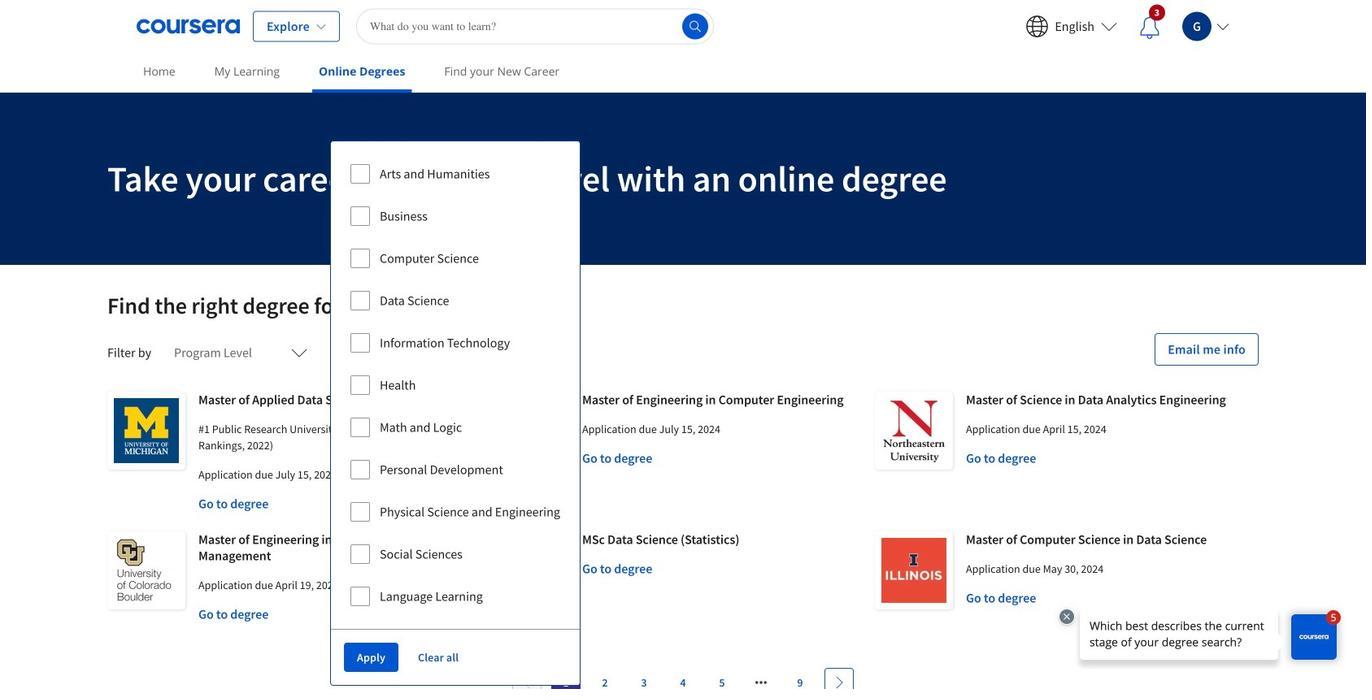 Task type: vqa. For each thing, say whether or not it's contained in the screenshot.
THE IN within the learn from the #1 public research university in the u.s. and join the next generation of data scientists.
no



Task type: describe. For each thing, give the bounding box(es) containing it.
university of illinois at urbana-champaign image
[[875, 532, 953, 610]]

university of colorado boulder image
[[107, 532, 185, 610]]

actions toolbar
[[331, 629, 580, 686]]

coursera image
[[137, 13, 240, 39]]

dartmouth college image
[[491, 392, 569, 470]]



Task type: locate. For each thing, give the bounding box(es) containing it.
northeastern university image
[[875, 392, 953, 470]]

go to next page image
[[833, 677, 846, 690]]

options list list box
[[331, 142, 580, 629]]

None search field
[[356, 9, 714, 44]]

university of michigan image
[[107, 392, 185, 470]]



